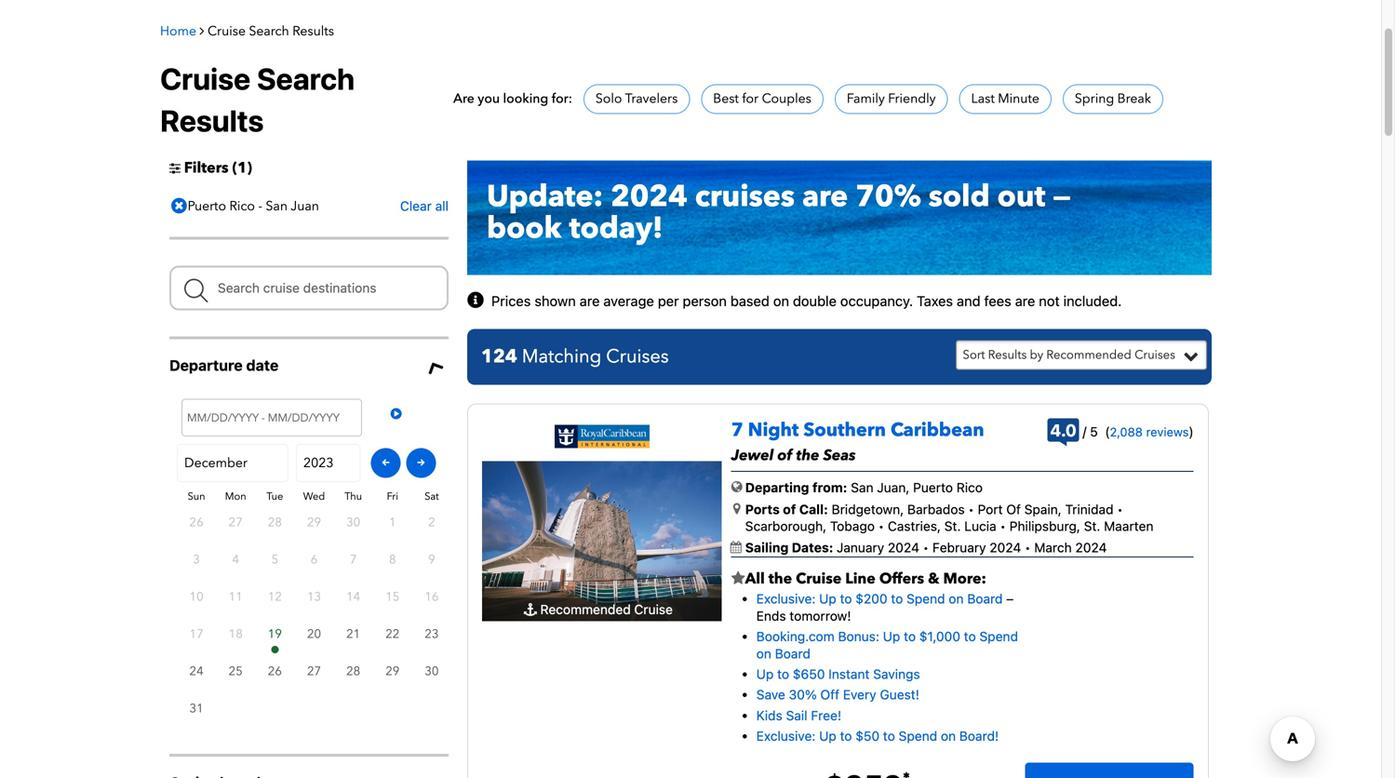 Task type: vqa. For each thing, say whether or not it's contained in the screenshot.
Home link
yes



Task type: describe. For each thing, give the bounding box(es) containing it.
on right based
[[774, 293, 790, 309]]

booking.com bonus: up to $1,000 to spend on board link
[[757, 629, 1019, 661]]

january 2024 • february 2024 • march 2024
[[837, 540, 1108, 556]]

fees
[[985, 293, 1012, 309]]

juan,
[[877, 480, 910, 496]]

• down bridgetown,
[[879, 519, 885, 534]]

recommended cruise
[[541, 602, 673, 618]]

puerto rico - san juan
[[188, 197, 319, 215]]

tue
[[267, 490, 283, 504]]

times circle image
[[167, 192, 192, 220]]

1 vertical spatial spend
[[980, 629, 1019, 644]]

bridgetown,
[[832, 502, 904, 517]]

travelers
[[625, 90, 678, 108]]

sold
[[929, 176, 990, 217]]

info label image
[[467, 292, 488, 310]]

reviews
[[1147, 425, 1190, 439]]

sat
[[425, 490, 439, 504]]

22
[[386, 626, 400, 643]]

0 vertical spatial spend
[[907, 591, 946, 607]]

minute
[[998, 90, 1040, 108]]

departing
[[746, 480, 810, 496]]

southern
[[804, 417, 886, 443]]

trinidad
[[1066, 502, 1114, 517]]

not
[[1039, 293, 1060, 309]]

5
[[1091, 424, 1099, 439]]

seas
[[824, 445, 856, 466]]

0 horizontal spatial (
[[232, 158, 238, 178]]

$50
[[856, 729, 880, 744]]

offers
[[880, 569, 925, 589]]

board!
[[960, 729, 999, 744]]

for:
[[552, 90, 573, 108]]

solo
[[596, 90, 622, 108]]

philipsburg,
[[1010, 519, 1081, 534]]

0 horizontal spatial puerto
[[188, 197, 226, 215]]

2 st. from the left
[[1085, 519, 1101, 534]]

save 30% off every guest! link
[[757, 687, 920, 703]]

bridgetown, barbados • port of spain, trinidad • scarborough, tobago • castries, st. lucia • philipsburg, st. maarten
[[746, 502, 1154, 534]]

sort results by recommended cruises
[[963, 347, 1176, 363]]

by
[[1030, 347, 1044, 363]]

more:
[[944, 569, 987, 589]]

looking
[[503, 90, 549, 108]]

up up save
[[757, 667, 774, 682]]

on down more: at the bottom right of the page
[[949, 591, 964, 607]]

24
[[190, 663, 204, 680]]

Search cruise destinations text field
[[169, 266, 449, 310]]

best for couples link
[[714, 90, 812, 108]]

0 horizontal spatial results
[[160, 103, 264, 138]]

caribbean
[[891, 417, 985, 443]]

/
[[1083, 424, 1087, 439]]

bonus:
[[839, 629, 880, 644]]

family friendly
[[847, 90, 936, 108]]

home
[[160, 22, 196, 40]]

last minute link
[[972, 90, 1040, 108]]

ports
[[746, 502, 780, 517]]

• down port
[[1000, 519, 1006, 534]]

night
[[748, 417, 799, 443]]

line
[[846, 569, 876, 589]]

instant
[[829, 667, 870, 682]]

last minute
[[972, 90, 1040, 108]]

save
[[757, 687, 786, 703]]

for
[[742, 90, 759, 108]]

20
[[307, 626, 321, 643]]

update: 2024 cruises are 70% sold out — book today!
[[487, 176, 1071, 248]]

solo travelers link
[[596, 90, 678, 108]]

0 vertical spatial san
[[266, 197, 288, 215]]

0 horizontal spatial recommended
[[541, 602, 631, 618]]

from:
[[813, 480, 848, 496]]

occupancy.
[[841, 293, 914, 309]]

departure
[[169, 356, 243, 374]]

port
[[978, 502, 1003, 517]]

map marker image
[[734, 502, 741, 515]]

march
[[1035, 540, 1072, 556]]

person
[[683, 293, 727, 309]]

to left $1,000
[[904, 629, 916, 644]]

castries,
[[888, 519, 941, 534]]

spring break
[[1075, 90, 1152, 108]]

←
[[382, 456, 390, 470]]

up to $650 instant savings link
[[757, 667, 921, 682]]

home link
[[160, 22, 196, 40]]

barbados
[[908, 502, 965, 517]]

1 vertical spatial rico
[[957, 480, 983, 496]]

spring break link
[[1075, 90, 1152, 108]]

• down castries,
[[923, 540, 929, 556]]

all
[[746, 569, 765, 589]]

1 horizontal spatial results
[[293, 22, 334, 40]]

on left board! in the bottom right of the page
[[941, 729, 956, 744]]

prices shown are average per person based on double occupancy. taxes and fees are not included. element
[[492, 293, 1122, 309]]

booking.com bonus: up to $1,000 to spend on board up to $650 instant savings save 30% off every guest! kids sail free! exclusive: up to $50 to spend on board!
[[757, 629, 1019, 744]]

exclusive: inside 'booking.com bonus: up to $1,000 to spend on board up to $650 instant savings save 30% off every guest! kids sail free! exclusive: up to $50 to spend on board!'
[[757, 729, 816, 744]]

tomorrow!
[[790, 608, 852, 624]]

1
[[238, 158, 247, 178]]

7 night southern caribbean jewel of the seas
[[732, 417, 985, 466]]

1 st. from the left
[[945, 519, 961, 534]]

clear all link
[[400, 194, 449, 218]]

maarten
[[1105, 519, 1154, 534]]

→ button
[[406, 448, 436, 478]]

up up tomorrow! at the right bottom of page
[[820, 591, 837, 607]]

0 vertical spatial board
[[968, 591, 1003, 607]]

date
[[246, 356, 279, 374]]

angle right image
[[200, 24, 204, 37]]

best for couples
[[714, 90, 812, 108]]

star image
[[732, 571, 746, 586]]

to right '$50'
[[884, 729, 896, 744]]

up down the free!
[[820, 729, 837, 744]]

are inside update: 2024 cruises are 70% sold out — book today!
[[803, 176, 849, 217]]

1 exclusive: from the top
[[757, 591, 816, 607]]

royal caribbean image
[[555, 425, 650, 448]]

update:
[[487, 176, 603, 217]]

double
[[793, 293, 837, 309]]

0 vertical spatial search
[[249, 22, 289, 40]]

globe image
[[732, 481, 743, 494]]

) inside 4.0 / 5 ( 2,088 reviews )
[[1190, 424, 1194, 439]]



Task type: locate. For each thing, give the bounding box(es) containing it.
the right all
[[769, 569, 793, 589]]

1 vertical spatial )
[[1190, 424, 1194, 439]]

family friendly link
[[847, 90, 936, 108]]

cruises
[[606, 344, 669, 370], [1135, 347, 1176, 363]]

0 horizontal spatial cruises
[[606, 344, 669, 370]]

filters
[[184, 158, 229, 178]]

book today!
[[487, 208, 663, 248]]

0 horizontal spatial st.
[[945, 519, 961, 534]]

tobago
[[831, 519, 875, 534]]

1 vertical spatial board
[[775, 646, 811, 661]]

1 vertical spatial of
[[783, 502, 796, 517]]

1 vertical spatial recommended
[[541, 602, 631, 618]]

prices
[[492, 293, 531, 309]]

board left –
[[968, 591, 1003, 607]]

0 horizontal spatial the
[[769, 569, 793, 589]]

san right -
[[266, 197, 288, 215]]

none field inside update: 2024 cruises are 70% sold out — book today! main content
[[169, 266, 449, 310]]

1 horizontal spatial puerto
[[914, 480, 954, 496]]

1 vertical spatial exclusive:
[[757, 729, 816, 744]]

1 vertical spatial the
[[769, 569, 793, 589]]

are
[[453, 90, 475, 108]]

rico left -
[[230, 197, 255, 215]]

to down offers
[[891, 591, 904, 607]]

couples
[[762, 90, 812, 108]]

out
[[998, 176, 1046, 217]]

last
[[972, 90, 995, 108]]

asterisk image
[[903, 772, 910, 778]]

21
[[346, 626, 361, 643]]

0 vertical spatial cruise search results
[[208, 22, 334, 40]]

1 vertical spatial results
[[160, 103, 264, 138]]

) up puerto rico - san juan
[[247, 158, 252, 178]]

124 matching cruises
[[481, 344, 669, 370]]

28
[[346, 663, 361, 680]]

cruises down average
[[606, 344, 669, 370]]

play circle image
[[391, 407, 402, 420]]

cruise search results up 1
[[160, 61, 355, 138]]

recommended right anchor icon
[[541, 602, 631, 618]]

0 horizontal spatial )
[[247, 158, 252, 178]]

clear
[[400, 198, 432, 214]]

puerto down filters
[[188, 197, 226, 215]]

• left march
[[1025, 540, 1031, 556]]

0 horizontal spatial san
[[266, 197, 288, 215]]

0 vertical spatial exclusive:
[[757, 591, 816, 607]]

1 vertical spatial search
[[257, 61, 355, 97]]

sail
[[786, 708, 808, 723]]

the inside 7 night southern caribbean jewel of the seas
[[797, 445, 820, 466]]

0 horizontal spatial are
[[580, 293, 600, 309]]

guest!
[[880, 687, 920, 703]]

calendar image
[[731, 542, 742, 554]]

kids sail free! link
[[757, 708, 842, 723]]

off
[[821, 687, 840, 703]]

board down booking.com
[[775, 646, 811, 661]]

per
[[658, 293, 679, 309]]

0 horizontal spatial board
[[775, 646, 811, 661]]

0 vertical spatial results
[[293, 22, 334, 40]]

1 horizontal spatial the
[[797, 445, 820, 466]]

on down booking.com
[[757, 646, 772, 661]]

2 vertical spatial results
[[989, 347, 1027, 363]]

the
[[797, 445, 820, 466], [769, 569, 793, 589]]

all
[[435, 198, 449, 214]]

0 horizontal spatial rico
[[230, 197, 255, 215]]

2,088 reviews link
[[1110, 425, 1190, 439]]

1 horizontal spatial recommended
[[1047, 347, 1132, 363]]

2 horizontal spatial are
[[1016, 293, 1036, 309]]

2 exclusive: from the top
[[757, 729, 816, 744]]

every
[[843, 687, 877, 703]]

&
[[928, 569, 940, 589]]

1 vertical spatial puerto
[[914, 480, 954, 496]]

spring
[[1075, 90, 1115, 108]]

are left 70%
[[803, 176, 849, 217]]

23
[[425, 626, 439, 643]]

4.0 / 5 ( 2,088 reviews )
[[1051, 420, 1194, 440]]

jewel
[[732, 445, 774, 466]]

to up save
[[778, 667, 790, 682]]

0 vertical spatial recommended
[[1047, 347, 1132, 363]]

puerto up barbados
[[914, 480, 954, 496]]

san up bridgetown,
[[851, 480, 874, 496]]

• left port
[[969, 502, 975, 517]]

st. down trinidad
[[1085, 519, 1101, 534]]

of down "night"
[[778, 445, 793, 466]]

matching
[[522, 344, 602, 370]]

1 vertical spatial cruise search results
[[160, 61, 355, 138]]

) right 2,088
[[1190, 424, 1194, 439]]

st. up february
[[945, 519, 961, 534]]

kids
[[757, 708, 783, 723]]

rico
[[230, 197, 255, 215], [957, 480, 983, 496]]

juan
[[291, 197, 319, 215]]

january
[[837, 540, 885, 556]]

2024 inside update: 2024 cruises are 70% sold out — book today!
[[611, 176, 688, 217]]

update: 2024 cruises are 70% sold out — book today! main content
[[151, 9, 1231, 778]]

are right shown
[[580, 293, 600, 309]]

search
[[249, 22, 289, 40], [257, 61, 355, 97]]

•
[[969, 502, 975, 517], [1118, 502, 1124, 517], [879, 519, 885, 534], [1000, 519, 1006, 534], [923, 540, 929, 556], [1025, 540, 1031, 556]]

rico up port
[[957, 480, 983, 496]]

-
[[258, 197, 263, 215]]

1 horizontal spatial san
[[851, 480, 874, 496]]

jewel of the seas image
[[482, 462, 722, 622]]

solo travelers
[[596, 90, 678, 108]]

1 horizontal spatial are
[[803, 176, 849, 217]]

1 horizontal spatial cruises
[[1135, 347, 1176, 363]]

puerto
[[188, 197, 226, 215], [914, 480, 954, 496]]

( right filters
[[232, 158, 238, 178]]

( inside 4.0 / 5 ( 2,088 reviews )
[[1106, 424, 1110, 439]]

anchor image
[[524, 604, 537, 617]]

cruise search results
[[208, 22, 334, 40], [160, 61, 355, 138]]

to down line
[[840, 591, 852, 607]]

you
[[478, 90, 500, 108]]

0 vertical spatial of
[[778, 445, 793, 466]]

–
[[1007, 591, 1014, 607]]

to left '$50'
[[840, 729, 852, 744]]

dates:
[[792, 540, 834, 556]]

1 horizontal spatial rico
[[957, 480, 983, 496]]

on
[[774, 293, 790, 309], [949, 591, 964, 607], [757, 646, 772, 661], [941, 729, 956, 744]]

exclusive: down sail
[[757, 729, 816, 744]]

to
[[840, 591, 852, 607], [891, 591, 904, 607], [904, 629, 916, 644], [964, 629, 977, 644], [778, 667, 790, 682], [840, 729, 852, 744], [884, 729, 896, 744]]

1 vertical spatial (
[[1106, 424, 1110, 439]]

70%
[[856, 176, 922, 217]]

$650
[[793, 667, 825, 682]]

recommended right by
[[1047, 347, 1132, 363]]

MM/DD/YYYY - MM/DD/YYYY text field
[[182, 399, 362, 437]]

)
[[247, 158, 252, 178], [1190, 424, 1194, 439]]

1 horizontal spatial board
[[968, 591, 1003, 607]]

1 horizontal spatial (
[[1106, 424, 1110, 439]]

1 vertical spatial san
[[851, 480, 874, 496]]

spend down –
[[980, 629, 1019, 644]]

exclusive: up to $200 to spend on board
[[757, 591, 1003, 607]]

cruises up 2,088 reviews link at bottom right
[[1135, 347, 1176, 363]]

st.
[[945, 519, 961, 534], [1085, 519, 1101, 534]]

1 horizontal spatial st.
[[1085, 519, 1101, 534]]

exclusive: up to $50 to spend on board! link
[[757, 729, 999, 744]]

exclusive: up to $200 to spend on board link
[[757, 591, 1003, 607]]

← button
[[371, 448, 401, 478]]

spend down "&"
[[907, 591, 946, 607]]

124
[[481, 344, 518, 370]]

free!
[[811, 708, 842, 723]]

shown
[[535, 293, 576, 309]]

of inside 7 night southern caribbean jewel of the seas
[[778, 445, 793, 466]]

sailing dates:
[[746, 540, 837, 556]]

to right $1,000
[[964, 629, 977, 644]]

results
[[293, 22, 334, 40], [160, 103, 264, 138], [989, 347, 1027, 363]]

the left seas
[[797, 445, 820, 466]]

1 horizontal spatial )
[[1190, 424, 1194, 439]]

( right 5
[[1106, 424, 1110, 439]]

$200
[[856, 591, 888, 607]]

board inside 'booking.com bonus: up to $1,000 to spend on board up to $650 instant savings save 30% off every guest! kids sail free! exclusive: up to $50 to spend on board!'
[[775, 646, 811, 661]]

spend up asterisk icon
[[899, 729, 938, 744]]

prices shown are average per person based on double occupancy. taxes and fees are not included.
[[492, 293, 1122, 309]]

fri
[[387, 490, 399, 504]]

0 vertical spatial (
[[232, 158, 238, 178]]

—
[[1054, 176, 1071, 217]]

• up maarten
[[1118, 502, 1124, 517]]

None field
[[169, 266, 449, 310]]

2,088
[[1110, 425, 1143, 439]]

thu
[[345, 490, 362, 504]]

are left not
[[1016, 293, 1036, 309]]

family
[[847, 90, 885, 108]]

0 vertical spatial )
[[247, 158, 252, 178]]

are you looking for:
[[453, 90, 573, 108]]

exclusive: up ends
[[757, 591, 816, 607]]

2 horizontal spatial results
[[989, 347, 1027, 363]]

0 vertical spatial the
[[797, 445, 820, 466]]

booking.com
[[757, 629, 835, 644]]

spain,
[[1025, 502, 1062, 517]]

taxes
[[917, 293, 954, 309]]

0 vertical spatial rico
[[230, 197, 255, 215]]

filters ( 1 )
[[184, 158, 252, 178]]

all the cruise line offers & more:
[[746, 569, 987, 589]]

of
[[778, 445, 793, 466], [783, 502, 796, 517]]

of up scarborough,
[[783, 502, 796, 517]]

sliders image
[[169, 161, 181, 174]]

0 vertical spatial puerto
[[188, 197, 226, 215]]

san
[[266, 197, 288, 215], [851, 480, 874, 496]]

exclusive:
[[757, 591, 816, 607], [757, 729, 816, 744]]

average
[[604, 293, 654, 309]]

cruise search results right angle right icon on the top of the page
[[208, 22, 334, 40]]

2024
[[611, 176, 688, 217], [888, 540, 920, 556], [990, 540, 1022, 556], [1076, 540, 1108, 556]]

4.0
[[1051, 420, 1077, 440]]

of
[[1007, 502, 1021, 517]]

up down – ends tomorrow!
[[883, 629, 901, 644]]

clear all
[[400, 198, 449, 214]]

2 vertical spatial spend
[[899, 729, 938, 744]]



